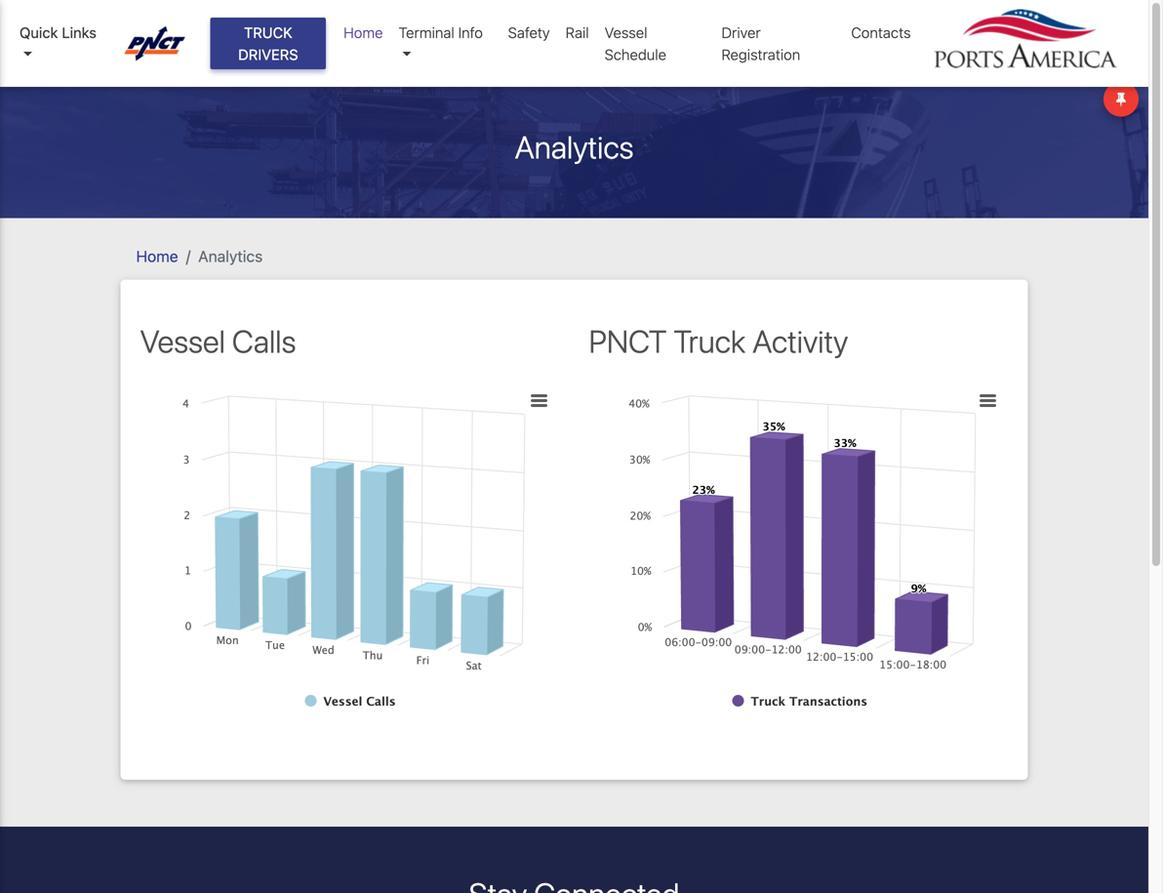 Task type: locate. For each thing, give the bounding box(es) containing it.
truck inside truck drivers
[[244, 24, 293, 41]]

quick
[[20, 24, 58, 41]]

0 horizontal spatial home link
[[136, 247, 178, 266]]

vessel inside vessel schedule
[[605, 24, 648, 41]]

home
[[344, 24, 383, 41], [136, 247, 178, 266]]

home link
[[336, 14, 391, 51], [136, 247, 178, 266]]

truck drivers link
[[211, 18, 326, 69]]

safety
[[508, 24, 550, 41]]

vessel left 'calls'
[[140, 323, 225, 360]]

safety link
[[501, 14, 558, 51]]

contacts
[[852, 24, 911, 41]]

vessel schedule
[[605, 24, 667, 63]]

truck drivers
[[238, 24, 298, 63]]

0 horizontal spatial analytics
[[198, 247, 263, 266]]

truck right pnct
[[674, 323, 746, 360]]

0 horizontal spatial home
[[136, 247, 178, 266]]

activity
[[753, 323, 849, 360]]

truck up drivers
[[244, 24, 293, 41]]

1 vertical spatial truck
[[674, 323, 746, 360]]

0 vertical spatial vessel
[[605, 24, 648, 41]]

quick links link
[[20, 21, 106, 65]]

quick links
[[20, 24, 97, 41]]

analytics
[[515, 128, 634, 166], [198, 247, 263, 266]]

rail link
[[558, 14, 597, 51]]

vessel
[[605, 24, 648, 41], [140, 323, 225, 360]]

terminal info
[[399, 24, 483, 41]]

pnct
[[589, 323, 667, 360]]

terminal
[[399, 24, 455, 41]]

1 horizontal spatial analytics
[[515, 128, 634, 166]]

truck
[[244, 24, 293, 41], [674, 323, 746, 360]]

1 vertical spatial analytics
[[198, 247, 263, 266]]

1 horizontal spatial vessel
[[605, 24, 648, 41]]

pnct truck activity
[[589, 323, 849, 360]]

terminal info link
[[391, 14, 501, 73]]

1 horizontal spatial home link
[[336, 14, 391, 51]]

driver
[[722, 24, 761, 41]]

0 vertical spatial home
[[344, 24, 383, 41]]

0 horizontal spatial vessel
[[140, 323, 225, 360]]

driver registration
[[722, 24, 801, 63]]

0 horizontal spatial truck
[[244, 24, 293, 41]]

vessel up schedule
[[605, 24, 648, 41]]

vessel for vessel schedule
[[605, 24, 648, 41]]

0 vertical spatial truck
[[244, 24, 293, 41]]

vessel schedule link
[[597, 14, 714, 73]]

1 vertical spatial vessel
[[140, 323, 225, 360]]



Task type: vqa. For each thing, say whether or not it's contained in the screenshot.
port
no



Task type: describe. For each thing, give the bounding box(es) containing it.
0 vertical spatial home link
[[336, 14, 391, 51]]

info
[[458, 24, 483, 41]]

links
[[62, 24, 97, 41]]

schedule
[[605, 46, 667, 63]]

driver registration link
[[714, 14, 844, 73]]

contacts link
[[844, 14, 919, 51]]

vessel calls
[[140, 323, 296, 360]]

1 vertical spatial home
[[136, 247, 178, 266]]

1 horizontal spatial truck
[[674, 323, 746, 360]]

registration
[[722, 46, 801, 63]]

drivers
[[238, 46, 298, 63]]

1 vertical spatial home link
[[136, 247, 178, 266]]

rail
[[566, 24, 589, 41]]

vessel for vessel calls
[[140, 323, 225, 360]]

0 vertical spatial analytics
[[515, 128, 634, 166]]

1 horizontal spatial home
[[344, 24, 383, 41]]

calls
[[232, 323, 296, 360]]



